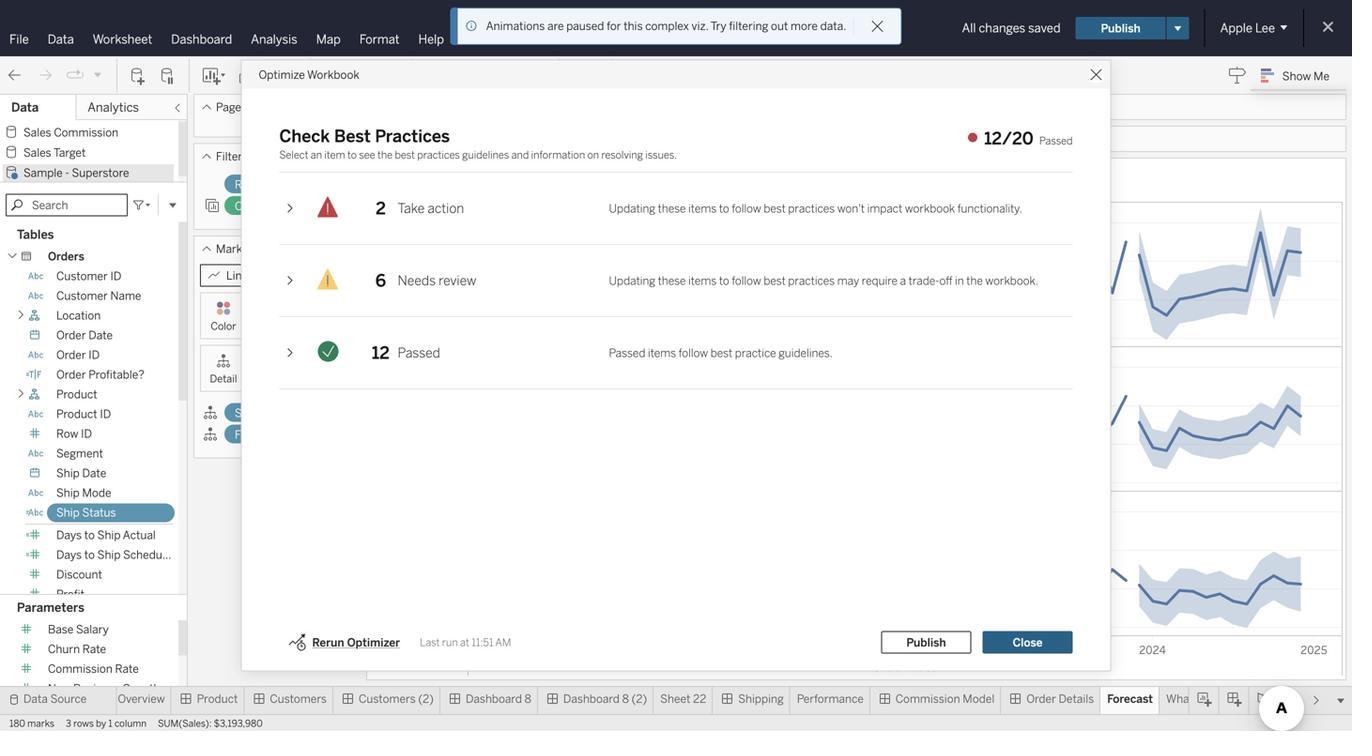 Task type: locate. For each thing, give the bounding box(es) containing it.
1 vertical spatial product
[[56, 408, 97, 421]]

commission up target
[[54, 126, 119, 140]]

1 horizontal spatial publish
[[1102, 21, 1141, 35]]

ship up days to ship scheduled
[[97, 529, 121, 543]]

1 vertical spatial superstore
[[72, 166, 129, 180]]

id for product id
[[100, 408, 111, 421]]

0 horizontal spatial rate
[[82, 643, 106, 657]]

off
[[940, 274, 953, 288]]

1 these from the top
[[658, 202, 686, 215]]

0 vertical spatial sales
[[23, 126, 51, 140]]

these for 2
[[658, 202, 686, 215]]

passed inside 12/20 passed
[[1040, 135, 1073, 148]]

clear sheet image
[[269, 66, 299, 85]]

data source
[[23, 693, 87, 707]]

8 left sheet
[[623, 693, 629, 707]]

1 horizontal spatial superstore
[[673, 19, 752, 37]]

180
[[9, 719, 25, 730]]

product up row id
[[56, 408, 97, 421]]

take action
[[398, 201, 464, 216]]

1 horizontal spatial dashboard
[[466, 693, 522, 707]]

updating these items to follow best practices may require a trade-off in the workbook.
[[609, 274, 1039, 288]]

product up product id
[[56, 388, 97, 402]]

product
[[56, 388, 97, 402], [56, 408, 97, 421], [197, 693, 238, 707]]

column
[[115, 719, 147, 730]]

commission down churn rate
[[48, 663, 113, 677]]

order
[[235, 200, 265, 213], [56, 329, 86, 343], [56, 349, 86, 362], [56, 368, 86, 382], [1027, 693, 1057, 707]]

0 vertical spatial rate
[[82, 643, 106, 657]]

order date down region
[[235, 200, 291, 213]]

help
[[419, 32, 444, 47]]

0 vertical spatial order date
[[235, 200, 291, 213]]

practices for 6
[[789, 274, 835, 288]]

sales
[[23, 126, 51, 140], [23, 146, 51, 160], [374, 167, 421, 193]]

1 vertical spatial publish button
[[882, 632, 972, 654]]

11:51
[[472, 637, 494, 649]]

forecast right if
[[1206, 693, 1250, 707]]

0 vertical spatial publish
[[1102, 21, 1141, 35]]

new data source image
[[129, 66, 148, 85]]

ship up ship mode
[[56, 467, 80, 481]]

data down the undo "image"
[[11, 100, 39, 115]]

a
[[901, 274, 907, 288]]

0 horizontal spatial superstore
[[72, 166, 129, 180]]

date up "mode"
[[82, 467, 106, 481]]

2 these from the top
[[658, 274, 686, 288]]

1 vertical spatial practices
[[789, 202, 835, 215]]

0 horizontal spatial passed
[[398, 346, 441, 361]]

profit
[[56, 588, 85, 602]]

dashboard left sheet
[[564, 693, 620, 707]]

analytics
[[88, 100, 139, 115]]

0 horizontal spatial 8
[[525, 693, 532, 707]]

0 vertical spatial these
[[658, 202, 686, 215]]

download image
[[625, 66, 644, 85]]

2 vertical spatial sales
[[374, 167, 421, 193]]

last run at 11:51 am
[[420, 637, 511, 649]]

the right see
[[378, 149, 393, 162]]

publish button up commission model
[[882, 632, 972, 654]]

these up 'passed items follow best practice guidelines.'
[[658, 274, 686, 288]]

days up discount
[[56, 549, 82, 562]]

model
[[963, 693, 995, 707]]

the
[[378, 149, 393, 162], [967, 274, 984, 288]]

2 8 from the left
[[623, 693, 629, 707]]

ship for ship status
[[56, 507, 80, 520]]

date
[[267, 200, 291, 213], [89, 329, 113, 343], [82, 467, 106, 481]]

ship down ship date
[[56, 487, 80, 500]]

dashboard down am in the left bottom of the page
[[466, 693, 522, 707]]

publish button right saved
[[1076, 17, 1167, 39]]

id right row
[[81, 428, 92, 441]]

sort ascending image
[[352, 66, 371, 85]]

1 horizontal spatial rate
[[115, 663, 139, 677]]

parameters
[[17, 601, 84, 616]]

publish right saved
[[1102, 21, 1141, 35]]

resolving
[[602, 149, 643, 162]]

data up 180 marks
[[23, 693, 48, 707]]

2 days from the top
[[56, 549, 82, 562]]

order down region
[[235, 200, 265, 213]]

superstore
[[673, 19, 752, 37], [72, 166, 129, 180]]

1 horizontal spatial (2)
[[632, 693, 648, 707]]

sales for sales forecast
[[374, 167, 421, 193]]

null detail image
[[203, 405, 218, 420]]

1 horizontal spatial publish button
[[1076, 17, 1167, 39]]

0 horizontal spatial segment
[[56, 447, 103, 461]]

best
[[334, 126, 371, 147]]

rate for commission rate
[[115, 663, 139, 677]]

sales target
[[23, 146, 86, 160]]

null detail image
[[203, 427, 218, 442]]

2 horizontal spatial dashboard
[[564, 693, 620, 707]]

12/20
[[985, 129, 1034, 149]]

practices
[[417, 149, 460, 162], [789, 202, 835, 215], [789, 274, 835, 288]]

are
[[548, 19, 564, 33]]

dashboard for dashboard 8
[[466, 693, 522, 707]]

days for days to ship actual
[[56, 529, 82, 543]]

0 vertical spatial customer
[[56, 270, 108, 283]]

1 horizontal spatial segment
[[235, 407, 282, 420]]

functionality.
[[958, 202, 1023, 215]]

ship down ship mode
[[56, 507, 80, 520]]

if
[[1197, 693, 1204, 707]]

id up name
[[110, 270, 122, 283]]

to for practices
[[348, 149, 357, 162]]

1 customers from the left
[[270, 693, 327, 707]]

1 horizontal spatial customers
[[359, 693, 416, 707]]

1 vertical spatial sales
[[23, 146, 51, 160]]

location
[[56, 309, 101, 323]]

2 customer from the top
[[56, 289, 108, 303]]

won't
[[838, 202, 865, 215]]

select an item to see the best practices guidelines and information on resolving issues.
[[280, 149, 677, 162]]

1 vertical spatial the
[[967, 274, 984, 288]]

1 horizontal spatial the
[[967, 274, 984, 288]]

passed for 12
[[398, 346, 441, 361]]

id
[[110, 270, 122, 283], [89, 349, 100, 362], [100, 408, 111, 421], [81, 428, 92, 441]]

rows
[[389, 132, 417, 146]]

color
[[211, 320, 236, 333]]

data
[[48, 32, 74, 47], [11, 100, 39, 115], [23, 693, 48, 707]]

1 horizontal spatial 8
[[623, 693, 629, 707]]

impact
[[868, 202, 903, 215]]

customer name
[[56, 289, 141, 303]]

to for may
[[720, 274, 730, 288]]

product up sum(sales): $3,193,980
[[197, 693, 238, 707]]

0 vertical spatial superstore
[[673, 19, 752, 37]]

2 vertical spatial practices
[[789, 274, 835, 288]]

target
[[54, 146, 86, 160]]

data up replay animation icon
[[48, 32, 74, 47]]

2 vertical spatial follow
[[679, 346, 709, 360]]

1 vertical spatial segment
[[56, 447, 103, 461]]

1 vertical spatial data
[[11, 100, 39, 115]]

swap rows and columns image
[[322, 66, 341, 85]]

2 vertical spatial product
[[197, 693, 238, 707]]

days to ship actual
[[56, 529, 156, 543]]

date down the location
[[89, 329, 113, 343]]

(2) down last
[[418, 693, 434, 707]]

segment up forecast indicator
[[235, 407, 282, 420]]

check
[[280, 126, 330, 147]]

$3,193,980
[[214, 719, 263, 730]]

updating these items to follow best practices won't impact workbook functionality.
[[609, 202, 1023, 215]]

ship date
[[56, 467, 106, 481]]

1
[[108, 719, 112, 730]]

workbook
[[307, 68, 360, 82]]

0 horizontal spatial customers
[[270, 693, 327, 707]]

1 customer from the top
[[56, 270, 108, 283]]

publish inside optimize workbook dialog
[[907, 636, 947, 650]]

animations are paused for this complex viz. try filtering out more data.
[[486, 19, 847, 33]]

marks. press enter to open the view data window.. use arrow keys to navigate data visualization elements. image
[[468, 202, 1344, 637]]

2 horizontal spatial passed
[[1040, 135, 1073, 148]]

all changes saved
[[963, 21, 1061, 36]]

12/20 passed
[[985, 129, 1073, 149]]

performance
[[797, 693, 864, 707]]

id down order profitable?
[[100, 408, 111, 421]]

ship down days to ship actual
[[97, 549, 121, 562]]

dashboard for dashboard
[[171, 32, 232, 47]]

me
[[1314, 69, 1330, 83]]

1 vertical spatial updating
[[609, 274, 656, 288]]

1 vertical spatial rate
[[115, 663, 139, 677]]

animations
[[486, 19, 545, 33]]

rows
[[73, 719, 94, 730]]

22
[[694, 693, 707, 707]]

0 vertical spatial follow
[[732, 202, 762, 215]]

replay animation image
[[92, 69, 103, 80]]

sum(sales): $3,193,980
[[158, 719, 263, 730]]

changes
[[979, 21, 1026, 36]]

1 vertical spatial items
[[689, 274, 717, 288]]

forecast down select an item to see the best practices guidelines and information on resolving issues.
[[425, 167, 503, 193]]

(2) left sheet
[[632, 693, 648, 707]]

to
[[348, 149, 357, 162], [720, 202, 730, 215], [720, 274, 730, 288], [84, 529, 95, 543], [84, 549, 95, 562]]

customer down orders
[[56, 270, 108, 283]]

0 vertical spatial days
[[56, 529, 82, 543]]

1 updating from the top
[[609, 202, 656, 215]]

rate up growth
[[115, 663, 139, 677]]

on
[[588, 149, 600, 162]]

line
[[226, 269, 248, 283]]

2 customers from the left
[[359, 693, 416, 707]]

2 vertical spatial commission
[[896, 693, 961, 707]]

apple lee
[[1221, 21, 1276, 36]]

0 horizontal spatial dashboard
[[171, 32, 232, 47]]

forecast
[[425, 167, 503, 193], [235, 428, 279, 442], [1108, 693, 1154, 707], [1206, 693, 1250, 707]]

am
[[496, 637, 511, 649]]

0 horizontal spatial (2)
[[418, 693, 434, 707]]

1 vertical spatial days
[[56, 549, 82, 562]]

guidelines
[[463, 149, 509, 162]]

0 vertical spatial updating
[[609, 202, 656, 215]]

practices for 2
[[789, 202, 835, 215]]

0 horizontal spatial the
[[378, 149, 393, 162]]

order profitable?
[[56, 368, 145, 382]]

segment up ship date
[[56, 447, 103, 461]]

customer id
[[56, 270, 122, 283]]

0 horizontal spatial publish
[[907, 636, 947, 650]]

order date down the location
[[56, 329, 113, 343]]

1 vertical spatial commission
[[48, 663, 113, 677]]

publish up commission model
[[907, 636, 947, 650]]

commission for commission model
[[896, 693, 961, 707]]

base salary
[[48, 623, 109, 637]]

row
[[56, 428, 78, 441]]

the right in
[[967, 274, 984, 288]]

0 horizontal spatial publish button
[[882, 632, 972, 654]]

items for 2
[[689, 202, 717, 215]]

rate up commission rate
[[82, 643, 106, 657]]

best left may at right top
[[764, 274, 786, 288]]

analysis
[[251, 32, 298, 47]]

passed inside 12 passed
[[398, 346, 441, 361]]

ship for ship date
[[56, 467, 80, 481]]

collapse image
[[172, 102, 183, 114]]

order up order profitable?
[[56, 349, 86, 362]]

1 vertical spatial publish
[[907, 636, 947, 650]]

show me button
[[1253, 61, 1347, 90]]

id up order profitable?
[[89, 349, 100, 362]]

the inside check best practices tab list
[[967, 274, 984, 288]]

rate for churn rate
[[82, 643, 106, 657]]

1 vertical spatial follow
[[732, 274, 762, 288]]

in
[[956, 274, 965, 288]]

best left practice
[[711, 346, 733, 360]]

see
[[359, 149, 375, 162]]

1 vertical spatial these
[[658, 274, 686, 288]]

customer up the location
[[56, 289, 108, 303]]

1 horizontal spatial order date
[[235, 200, 291, 213]]

practices left may at right top
[[789, 274, 835, 288]]

1 vertical spatial customer
[[56, 289, 108, 303]]

these down issues.
[[658, 202, 686, 215]]

0 vertical spatial practices
[[417, 149, 460, 162]]

commission left model
[[896, 693, 961, 707]]

0 vertical spatial segment
[[235, 407, 282, 420]]

information
[[531, 149, 585, 162]]

sales up the take
[[374, 167, 421, 193]]

0 vertical spatial publish button
[[1076, 17, 1167, 39]]

sales up sample
[[23, 146, 51, 160]]

sales up 'sales target'
[[23, 126, 51, 140]]

forecast left "what"
[[1108, 693, 1154, 707]]

dashboard up new worksheet icon
[[171, 32, 232, 47]]

sample - superstore
[[23, 166, 129, 180]]

practices left won't
[[789, 202, 835, 215]]

2 vertical spatial data
[[23, 693, 48, 707]]

churn rate
[[48, 643, 106, 657]]

0 vertical spatial the
[[378, 149, 393, 162]]

id for row id
[[81, 428, 92, 441]]

discount
[[56, 569, 102, 582]]

marks
[[27, 719, 54, 730]]

date down region
[[267, 200, 291, 213]]

1 8 from the left
[[525, 693, 532, 707]]

0 vertical spatial items
[[689, 202, 717, 215]]

2 updating from the top
[[609, 274, 656, 288]]

8 for dashboard 8
[[525, 693, 532, 707]]

commission
[[54, 126, 119, 140], [48, 663, 113, 677], [896, 693, 961, 707]]

id for customer id
[[110, 270, 122, 283]]

1 days from the top
[[56, 529, 82, 543]]

workbook
[[906, 202, 956, 215]]

applies to selected worksheets with same data source image
[[205, 198, 220, 213]]

practices up the sales forecast on the top left
[[417, 149, 460, 162]]

1 vertical spatial order date
[[56, 329, 113, 343]]

days for days to ship scheduled
[[56, 549, 82, 562]]

days down ship status
[[56, 529, 82, 543]]

8 left dashboard 8 (2)
[[525, 693, 532, 707]]

pause auto updates image
[[159, 66, 178, 85]]

show/hide cards image
[[571, 66, 601, 85]]

info image
[[466, 20, 479, 33]]

customer for customer id
[[56, 270, 108, 283]]



Task type: describe. For each thing, give the bounding box(es) containing it.
complex
[[646, 19, 689, 33]]

publish button inside optimize workbook dialog
[[882, 632, 972, 654]]

actual
[[123, 529, 156, 543]]

optimize
[[259, 68, 305, 82]]

data.
[[821, 19, 847, 33]]

saved
[[1029, 21, 1061, 36]]

12 passed
[[372, 343, 441, 363]]

updating for 6
[[609, 274, 656, 288]]

1 vertical spatial date
[[89, 329, 113, 343]]

dashboard 8 (2)
[[564, 693, 648, 707]]

product id
[[56, 408, 111, 421]]

sample
[[23, 166, 63, 180]]

sheet
[[661, 693, 691, 707]]

needs
[[398, 273, 436, 289]]

row id
[[56, 428, 92, 441]]

for
[[607, 19, 622, 33]]

best down rows
[[395, 149, 415, 162]]

more
[[791, 19, 818, 33]]

salary
[[76, 623, 109, 637]]

0 horizontal spatial order date
[[56, 329, 113, 343]]

customers for customers
[[270, 693, 327, 707]]

ship for ship mode
[[56, 487, 80, 500]]

forecast indicator
[[235, 428, 327, 442]]

0 vertical spatial commission
[[54, 126, 119, 140]]

passed items follow best practice guidelines.
[[609, 346, 833, 360]]

may
[[838, 274, 860, 288]]

0 vertical spatial data
[[48, 32, 74, 47]]

passed for 12/20
[[1040, 135, 1073, 148]]

items for 6
[[689, 274, 717, 288]]

2 (2) from the left
[[632, 693, 648, 707]]

dashboard for dashboard 8 (2)
[[564, 693, 620, 707]]

check best practices tab list
[[280, 173, 1073, 609]]

redo image
[[36, 66, 54, 85]]

overview
[[118, 693, 165, 707]]

require
[[862, 274, 898, 288]]

duplicate image
[[239, 66, 257, 85]]

forecast right null detail image
[[235, 428, 279, 442]]

item
[[325, 149, 345, 162]]

tables
[[17, 227, 54, 242]]

commission rate
[[48, 663, 139, 677]]

practices
[[375, 126, 450, 147]]

0 vertical spatial date
[[267, 200, 291, 213]]

2 vertical spatial items
[[648, 346, 677, 360]]

at
[[460, 637, 470, 649]]

open and edit this workbook in tableau desktop image
[[655, 66, 674, 85]]

order up order id on the top left of page
[[56, 329, 86, 343]]

draft
[[631, 21, 657, 35]]

1 (2) from the left
[[418, 693, 434, 707]]

commission for commission rate
[[48, 663, 113, 677]]

status
[[82, 507, 116, 520]]

id for order id
[[89, 349, 100, 362]]

1 horizontal spatial passed
[[609, 346, 646, 360]]

source
[[50, 693, 87, 707]]

sales forecast
[[374, 167, 503, 193]]

replay animation image
[[66, 66, 85, 85]]

pages
[[216, 101, 247, 114]]

orders
[[48, 250, 84, 264]]

format workbook image
[[488, 66, 506, 85]]

details
[[1059, 693, 1095, 707]]

optimize workbook dialog
[[242, 61, 1111, 671]]

shipping
[[739, 693, 784, 707]]

these for 6
[[658, 274, 686, 288]]

best left won't
[[764, 202, 786, 215]]

undo image
[[6, 66, 24, 85]]

review
[[439, 273, 477, 289]]

animations are paused for this complex viz. try filtering out more data. alert
[[486, 18, 847, 35]]

what
[[1167, 693, 1194, 707]]

new
[[48, 683, 71, 696]]

trade-
[[909, 274, 940, 288]]

try
[[711, 19, 727, 33]]

sort descending image
[[382, 66, 401, 85]]

sales for sales target
[[23, 146, 51, 160]]

dashboard 8
[[466, 693, 532, 707]]

new worksheet image
[[201, 66, 227, 85]]

data guide image
[[1229, 66, 1248, 85]]

growth
[[122, 683, 160, 696]]

highlight image
[[425, 66, 446, 85]]

fit image
[[518, 66, 548, 85]]

an
[[311, 149, 322, 162]]

sales commission
[[23, 126, 119, 140]]

2 vertical spatial date
[[82, 467, 106, 481]]

3
[[66, 719, 71, 730]]

map
[[316, 32, 341, 47]]

follow for 2
[[732, 202, 762, 215]]

close button
[[983, 632, 1073, 654]]

business
[[73, 683, 120, 696]]

customers for customers (2)
[[359, 693, 416, 707]]

indicator
[[281, 428, 327, 442]]

sales for sales commission
[[23, 126, 51, 140]]

filtering
[[729, 19, 769, 33]]

file
[[9, 32, 29, 47]]

profitable?
[[89, 368, 145, 382]]

Search text field
[[6, 194, 128, 217]]

days to ship scheduled
[[56, 549, 178, 562]]

-
[[65, 166, 69, 180]]

ship status
[[56, 507, 116, 520]]

Corporate, Segment. Press Space to toggle selection. Press Escape to go back to the left margin. Use arrow keys to navigate headers text field
[[370, 347, 396, 491]]

customer for customer name
[[56, 289, 108, 303]]

order details
[[1027, 693, 1095, 707]]

optimize workbook
[[259, 68, 360, 82]]

close
[[1013, 636, 1043, 650]]

mode
[[82, 487, 111, 500]]

sum(sales):
[[158, 719, 212, 730]]

marks
[[216, 242, 248, 256]]

this
[[624, 19, 643, 33]]

commission model
[[896, 693, 995, 707]]

select
[[280, 149, 309, 162]]

8 for dashboard 8 (2)
[[623, 693, 629, 707]]

show mark labels image
[[458, 66, 476, 85]]

take
[[398, 201, 425, 216]]

practice
[[735, 346, 777, 360]]

updating for 2
[[609, 202, 656, 215]]

churn
[[48, 643, 80, 657]]

worksheet
[[93, 32, 152, 47]]

issues.
[[646, 149, 677, 162]]

12
[[372, 343, 390, 363]]

viz.
[[692, 19, 709, 33]]

order left details
[[1027, 693, 1057, 707]]

Consumer, Segment. Press Space to toggle selection. Press Escape to go back to the left margin. Use arrow keys to navigate headers text field
[[370, 202, 396, 347]]

run
[[442, 637, 458, 649]]

0 vertical spatial product
[[56, 388, 97, 402]]

base
[[48, 623, 74, 637]]

follow for 6
[[732, 274, 762, 288]]

order down order id on the top left of page
[[56, 368, 86, 382]]

to for won't
[[720, 202, 730, 215]]



Task type: vqa. For each thing, say whether or not it's contained in the screenshot.
Show Me
yes



